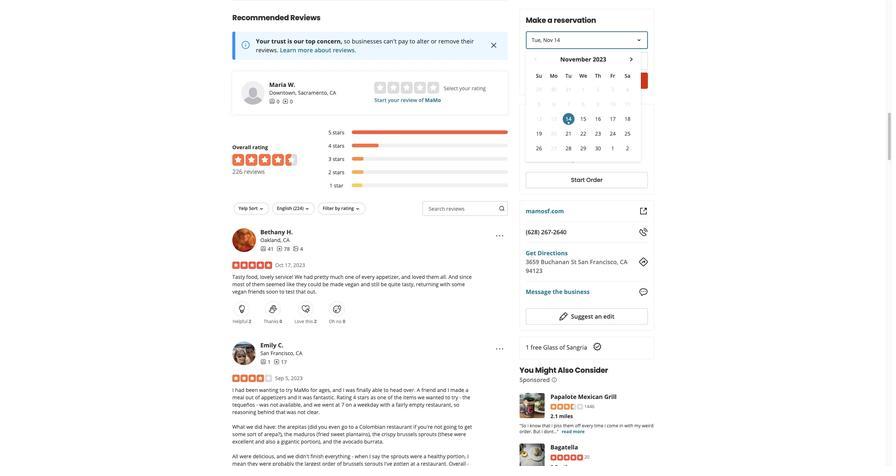 Task type: locate. For each thing, give the bounding box(es) containing it.
0 vertical spatial they
[[296, 281, 307, 288]]

0 vertical spatial them
[[426, 274, 439, 281]]

1 vertical spatial try
[[452, 394, 458, 401]]

more inside info alert
[[298, 46, 313, 54]]

ages,
[[319, 387, 331, 394]]

tue nov 14, 2023 cell
[[561, 112, 576, 127]]

2023 for h.
[[293, 262, 305, 269]]

order down 35
[[586, 176, 603, 185]]

san
[[578, 258, 589, 266], [260, 350, 269, 357]]

edit
[[604, 313, 615, 321]]

were inside what we did have: the arepitas (did you even go to a colombian restaurant if you're not going to get some sort of arepa?), the maduros (fried sweet plantains), the crispy brussels sprouts (these were excellent and also a gigantic portion), and the avocado burrata.
[[454, 431, 466, 438]]

that inside i had been wanting to try mamo for ages, and i was finally able to head over. a friend and i made a meal out of appetizers and it was fantastic. rating 4 stars as one of the items we wanted to try - the tequeños - was not available, and we went at 7 on a weekday with a fairly empty restaurant, so reasoning behind that was not clear.
[[276, 409, 286, 416]]

not inside what we did have: the arepitas (did you even go to a colombian restaurant if you're not going to get some sort of arepa?), the maduros (fried sweet plantains), the crispy brussels sprouts (these were excellent and also a gigantic portion), and the avocado burrata.
[[434, 424, 442, 431]]

1 vertical spatial they
[[247, 461, 258, 467]]

ca inside maria w. downtown, sacramento, ca
[[330, 89, 336, 96]]

we up sort on the left of page
[[246, 424, 253, 431]]

to inside so businesses can't pay to alter or remove their reviews.
[[410, 37, 415, 45]]

0 horizontal spatial had
[[235, 387, 244, 394]]

that right the know
[[542, 423, 550, 430]]

5 star rating image for 20
[[551, 455, 583, 461]]

with inside i had been wanting to try mamo for ages, and i was finally able to head over. a friend and i made a meal out of appetizers and it was fantastic. rating 4 stars as one of the items we wanted to try - the tequeños - was not available, and we went at 7 on a weekday with a fairly empty restaurant, so reasoning behind that was not clear.
[[380, 402, 390, 409]]

in right up
[[577, 156, 581, 163]]

reviews element right the 41
[[277, 246, 290, 253]]

1 horizontal spatial 29
[[580, 145, 586, 152]]

24
[[610, 130, 616, 137]]

(2 reactions) element for love this 2
[[314, 319, 317, 325]]

0 horizontal spatial 16 chevron down v2 image
[[258, 206, 264, 212]]

reviews.
[[256, 46, 278, 54], [333, 46, 356, 54]]

2 horizontal spatial with
[[625, 423, 633, 430]]

0 vertical spatial more
[[298, 46, 313, 54]]

2 16 chevron down v2 image from the left
[[355, 206, 361, 212]]

fri nov 3, 2023 cell
[[607, 84, 619, 96]]

1 horizontal spatial be
[[381, 281, 387, 288]]

1 horizontal spatial reviews
[[446, 205, 465, 212]]

november 2023 grid
[[532, 55, 635, 156]]

16 chevron down v2 image
[[304, 206, 310, 212]]

2 horizontal spatial not
[[434, 424, 442, 431]]

rating up 4.5 star rating image
[[252, 144, 268, 151]]

tab list
[[526, 129, 596, 144]]

row containing 5
[[532, 97, 635, 112]]

not down "appetizers"
[[270, 402, 278, 409]]

1 vertical spatial 5
[[328, 129, 331, 136]]

i had been wanting to try mamo for ages, and i was finally able to head over. a friend and i made a meal out of appetizers and it was fantastic. rating 4 stars as one of the items we wanted to try - the tequeños - was not available, and we went at 7 on a weekday with a fairly empty restaurant, so reasoning behind that was not clear.
[[232, 387, 470, 416]]

16 friends v2 image for maria
[[269, 99, 275, 105]]

of down did
[[258, 431, 263, 438]]

0 horizontal spatial sprouts
[[365, 461, 383, 467]]

1 horizontal spatial at
[[411, 461, 415, 467]]

fantastic.
[[313, 394, 335, 401]]

1 horizontal spatial not
[[298, 409, 306, 416]]

1 vertical spatial 17
[[281, 359, 287, 366]]

0 vertical spatial rating
[[472, 85, 486, 92]]

1 vertical spatial 7
[[341, 402, 344, 409]]

appetizers
[[261, 394, 286, 401]]

on
[[346, 402, 352, 409]]

(2 reactions) element for helpful 2
[[249, 319, 251, 325]]

friends element
[[269, 98, 280, 105], [260, 246, 274, 253], [260, 359, 271, 366]]

meal
[[232, 394, 244, 401]]

0 horizontal spatial at
[[335, 402, 340, 409]]

30
[[551, 86, 557, 93], [595, 145, 601, 152]]

my
[[635, 423, 641, 430]]

takeout
[[567, 130, 590, 138]]

rating right by
[[341, 205, 354, 212]]

everything
[[325, 453, 350, 460]]

with down all. on the bottom of the page
[[440, 281, 450, 288]]

1 vertical spatial every
[[582, 423, 593, 430]]

5 inside cell
[[538, 101, 541, 108]]

0 horizontal spatial rating
[[252, 144, 268, 151]]

2 vertical spatial them
[[563, 423, 574, 430]]

16 review v2 image
[[283, 99, 288, 105]]

friends element down oakland,
[[260, 246, 274, 253]]

3 inside recommended reviews element
[[328, 156, 331, 163]]

16 chevron down v2 image right filter by rating
[[355, 206, 361, 212]]

not left clear.
[[298, 409, 306, 416]]

you
[[318, 424, 327, 431]]

filter reviews by 3 stars rating element
[[321, 156, 508, 163]]

had up meal
[[235, 387, 244, 394]]

2023 for c.
[[291, 375, 303, 382]]

1 vertical spatial 20
[[584, 455, 590, 461]]

1 horizontal spatial -
[[352, 453, 353, 460]]

oct
[[275, 262, 283, 269]]

probably
[[273, 461, 294, 467]]

0 horizontal spatial vegan
[[232, 288, 247, 295]]

0 horizontal spatial not
[[270, 402, 278, 409]]

1 horizontal spatial rating
[[341, 205, 354, 212]]

16 chevron down v2 image inside filter by rating dropdown button
[[355, 206, 361, 212]]

thu nov 2, 2023 cell
[[592, 84, 604, 96]]

2
[[597, 86, 600, 93], [626, 145, 629, 152], [328, 169, 331, 176], [249, 319, 251, 325], [314, 319, 317, 325]]

21
[[566, 130, 572, 137]]

2640
[[553, 228, 567, 236]]

start your review of mamo
[[374, 97, 441, 104]]

the up arepa?),
[[278, 424, 286, 431]]

maria w. downtown, sacramento, ca
[[269, 81, 336, 96]]

16 chevron down v2 image
[[258, 206, 264, 212], [355, 206, 361, 212]]

burrata.
[[364, 438, 384, 445]]

select your rating
[[444, 85, 486, 92]]

ca
[[330, 89, 336, 96], [283, 237, 290, 244], [620, 258, 628, 266], [296, 350, 302, 357]]

0 vertical spatial that
[[296, 288, 306, 295]]

and up probably
[[277, 453, 286, 460]]

to right go
[[349, 424, 354, 431]]

rating inside dropdown button
[[341, 205, 354, 212]]

7 left on at bottom left
[[341, 402, 344, 409]]

None radio
[[374, 82, 386, 94], [388, 82, 400, 94], [401, 82, 413, 94], [428, 82, 439, 94], [374, 82, 386, 94], [388, 82, 400, 94], [401, 82, 413, 94], [428, 82, 439, 94]]

be right still
[[381, 281, 387, 288]]

4 row from the top
[[532, 112, 635, 127]]

20
[[551, 130, 557, 137], [584, 455, 590, 461]]

1 horizontal spatial in
[[620, 423, 623, 430]]

1 down "find a table"
[[582, 86, 585, 93]]

at inside all were delicious, and we didn't finish everything - when i say the sprouts were a healthy portion, i mean they were probably the largest order of brussels sprouts i've gotten at a restaurant. overall
[[411, 461, 415, 467]]

2 row from the top
[[532, 82, 635, 97]]

every inside tasty food, lovely service! we had pretty much one of every appetizer, and loved them all. and since most of them seemed like they could be made vegan and still be quite tasty, returning with some vegan friends soon to test that out.
[[362, 274, 375, 281]]

4 right 16 photos v2
[[300, 246, 303, 253]]

we inside what we did have: the arepitas (did you even go to a colombian restaurant if you're not going to get some sort of arepa?), the maduros (fried sweet plantains), the crispy brussels sprouts (these were excellent and also a gigantic portion), and the avocado burrata.
[[246, 424, 253, 431]]

takeout tab panel
[[526, 144, 596, 147]]

1 vertical spatial san
[[260, 350, 269, 357]]

0 vertical spatial sprouts
[[418, 431, 437, 438]]

stars down '5 stars'
[[333, 142, 344, 149]]

1 vertical spatial with
[[380, 402, 390, 409]]

6 row from the top
[[532, 141, 635, 156]]

2 reviews. from the left
[[333, 46, 356, 54]]

we inside november 2023 grid
[[579, 72, 587, 79]]

5 inside recommended reviews element
[[328, 129, 331, 136]]

we up the wed nov 1, 2023 cell at the top
[[579, 72, 587, 79]]

ca left 24 directions v2 icon
[[620, 258, 628, 266]]

be down pretty
[[323, 281, 329, 288]]

trust
[[271, 37, 286, 45]]

1 vertical spatial friends element
[[260, 246, 274, 253]]

more for read
[[573, 429, 585, 435]]

francisco, inside emily c. san francisco, ca
[[271, 350, 295, 357]]

0 vertical spatial in
[[577, 156, 581, 163]]

0 horizontal spatial they
[[247, 461, 258, 467]]

at inside i had been wanting to try mamo for ages, and i was finally able to head over. a friend and i made a meal out of appetizers and it was fantastic. rating 4 stars as one of the items we wanted to try - the tequeños - was not available, and we went at 7 on a weekday with a fairly empty restaurant, so reasoning behind that was not clear.
[[335, 402, 340, 409]]

star
[[334, 182, 343, 189]]

reviews
[[290, 12, 321, 23]]

2 inside cell
[[626, 145, 629, 152]]

24 check in v2 image
[[593, 343, 602, 352]]

0 horizontal spatial 7
[[341, 402, 344, 409]]

2 down table
[[597, 86, 600, 93]]

mon nov 27, 2023 cell
[[548, 143, 560, 155]]

tue nov 7, 2023 cell
[[563, 98, 575, 110]]

returning
[[416, 281, 439, 288]]

1 horizontal spatial francisco,
[[590, 258, 618, 266]]

sun nov 5, 2023 cell
[[533, 98, 545, 110]]

1 horizontal spatial your
[[459, 85, 470, 92]]

mamo inside i had been wanting to try mamo for ages, and i was finally able to head over. a friend and i made a meal out of appetizers and it was fantastic. rating 4 stars as one of the items we wanted to try - the tequeños - was not available, and we went at 7 on a weekday with a fairly empty restaurant, so reasoning behind that was not clear.
[[294, 387, 309, 394]]

to left the test
[[279, 288, 284, 295]]

4 inside i had been wanting to try mamo for ages, and i was finally able to head over. a friend and i made a meal out of appetizers and it was fantastic. rating 4 stars as one of the items we wanted to try - the tequeños - was not available, and we went at 7 on a weekday with a fairly empty restaurant, so reasoning behind that was not clear.
[[353, 394, 356, 401]]

row containing 29
[[532, 82, 635, 97]]

- left "when"
[[352, 453, 353, 460]]

4 right rating
[[353, 394, 356, 401]]

0 vertical spatial at
[[335, 402, 340, 409]]

2 horizontal spatial that
[[542, 423, 550, 430]]

avocado
[[343, 438, 363, 445]]

0 vertical spatial brussels
[[397, 431, 417, 438]]

1 vertical spatial so
[[454, 402, 459, 409]]

5 star rating image for oct 17, 2023
[[232, 262, 272, 269]]

your for select
[[459, 85, 470, 92]]

reviews for 226 reviews
[[244, 168, 265, 176]]

november
[[560, 55, 591, 63]]

i
[[232, 387, 234, 394], [343, 387, 344, 394], [448, 387, 449, 394], [369, 453, 371, 460], [467, 453, 469, 460]]

1 vertical spatial at
[[411, 461, 415, 467]]

0 horizontal spatial them
[[252, 281, 265, 288]]

of inside all were delicious, and we didn't finish everything - when i say the sprouts were a healthy portion, i mean they were probably the largest order of brussels sprouts i've gotten at a restaurant. overall
[[337, 461, 342, 467]]

no
[[336, 319, 342, 325]]

1 horizontal spatial start
[[571, 176, 585, 185]]

0 horizontal spatial 17
[[281, 359, 287, 366]]

2 vertical spatial that
[[542, 423, 550, 430]]

brussels inside what we did have: the arepitas (did you even go to a colombian restaurant if you're not going to get some sort of arepa?), the maduros (fried sweet plantains), the crispy brussels sprouts (these were excellent and also a gigantic portion), and the avocado burrata.
[[397, 431, 417, 438]]

0 horizontal spatial 20
[[551, 130, 557, 137]]

2.1 miles
[[551, 413, 573, 420]]

alter
[[417, 37, 429, 45]]

ca inside bethany h. oakland, ca
[[283, 237, 290, 244]]

english
[[277, 205, 292, 212]]

1 horizontal spatial we
[[579, 72, 587, 79]]

reviews. down concern,
[[333, 46, 356, 54]]

been
[[246, 387, 258, 394]]

wed nov 1, 2023 cell
[[577, 84, 589, 96]]

0 horizontal spatial some
[[232, 431, 246, 438]]

5 star rating image down bagatella
[[551, 455, 583, 461]]

1 row from the top
[[532, 70, 635, 82]]

1 vertical spatial 5 star rating image
[[551, 455, 583, 461]]

(2 reactions) element
[[249, 319, 251, 325], [314, 319, 317, 325]]

0 vertical spatial we
[[579, 72, 587, 79]]

24 info v2 image
[[241, 41, 250, 49]]

1 vertical spatial some
[[232, 431, 246, 438]]

reviews. down the your
[[256, 46, 278, 54]]

francisco, down the c.
[[271, 350, 295, 357]]

row up 8
[[532, 82, 635, 97]]

the up get
[[463, 394, 470, 401]]

1 16 chevron down v2 image from the left
[[258, 206, 264, 212]]

2 (0 reactions) element from the left
[[343, 319, 345, 325]]

row up the wed nov 1, 2023 cell at the top
[[532, 70, 635, 82]]

i
[[528, 423, 529, 430], [552, 423, 553, 430], [605, 423, 606, 430], [542, 429, 543, 435]]

0 horizontal spatial that
[[276, 409, 286, 416]]

suggest an edit button
[[526, 309, 648, 325]]

thu nov 9, 2023 cell
[[592, 98, 604, 110]]

made up restaurant,
[[451, 387, 464, 394]]

1 reviews. from the left
[[256, 46, 278, 54]]

0 horizontal spatial (2 reactions) element
[[249, 319, 251, 325]]

some inside tasty food, lovely service! we had pretty much one of every appetizer, and loved them all. and since most of them seemed like they could be made vegan and still be quite tasty, returning with some vegan friends soon to test that out.
[[452, 281, 465, 288]]

and inside all were delicious, and we didn't finish everything - when i say the sprouts were a healthy portion, i mean they were probably the largest order of brussels sprouts i've gotten at a restaurant. overall
[[277, 453, 286, 460]]

i up rating
[[343, 387, 344, 394]]

None field
[[527, 53, 585, 69]]

one
[[345, 274, 354, 281], [377, 394, 386, 401]]

3.5 star rating image
[[551, 404, 583, 410]]

24 directions v2 image
[[639, 258, 648, 267]]

stars inside i had been wanting to try mamo for ages, and i was finally able to head over. a friend and i made a meal out of appetizers and it was fantastic. rating 4 stars as one of the items we wanted to try - the tequeños - was not available, and we went at 7 on a weekday with a fairly empty restaurant, so reasoning behind that was not clear.
[[357, 394, 369, 401]]

one inside i had been wanting to try mamo for ages, and i was finally able to head over. a friend and i made a meal out of appetizers and it was fantastic. rating 4 stars as one of the items we wanted to try - the tequeños - was not available, and we went at 7 on a weekday with a fairly empty restaurant, so reasoning behind that was not clear.
[[377, 394, 386, 401]]

(224)
[[293, 205, 304, 212]]

sprouts down say
[[365, 461, 383, 467]]

4.5 star rating image
[[232, 154, 297, 166]]

tab list containing delivery
[[526, 129, 596, 144]]

come
[[607, 423, 618, 430]]

were down get
[[454, 431, 466, 438]]

1 horizontal spatial order
[[586, 176, 603, 185]]

2 be from the left
[[381, 281, 387, 288]]

start inside recommended reviews element
[[374, 97, 387, 104]]

start inside button
[[571, 176, 585, 185]]

2 horizontal spatial sprouts
[[418, 431, 437, 438]]

4 inside the filter reviews by 4 stars rating element
[[328, 142, 331, 149]]

not up (these
[[434, 424, 442, 431]]

0 inside reviews element
[[290, 98, 293, 105]]

brussels down restaurant
[[397, 431, 417, 438]]

fri dec 1, 2023 cell
[[607, 143, 619, 155]]

them up friends
[[252, 281, 265, 288]]

19
[[536, 130, 542, 137]]

1 (0 reactions) element from the left
[[280, 319, 282, 325]]

reviews element down the downtown,
[[283, 98, 293, 105]]

row up 22
[[532, 112, 635, 127]]

search image
[[499, 206, 505, 212]]

1 vertical spatial your
[[388, 97, 399, 104]]

row containing 19
[[532, 127, 635, 141]]

0 vertical spatial made
[[330, 281, 344, 288]]

1 vertical spatial sprouts
[[391, 453, 409, 460]]

mon nov 13, 2023 cell
[[548, 113, 560, 125]]

francisco, inside get directions 3659 buchanan st san francisco, ca 94123
[[590, 258, 618, 266]]

1 free glass of sangria
[[526, 344, 587, 352]]

1 horizontal spatial 3
[[611, 86, 614, 93]]

5 for 5 stars
[[328, 129, 331, 136]]

0 vertical spatial 16 review v2 image
[[277, 246, 283, 252]]

some down what
[[232, 431, 246, 438]]

them inside "so i know that i piss them off every time i come in with my weird order. but i dont…"
[[563, 423, 574, 430]]

reservation
[[554, 15, 596, 25]]

1 vertical spatial made
[[451, 387, 464, 394]]

27
[[551, 145, 557, 152]]

the right message
[[553, 288, 563, 296]]

i left say
[[369, 453, 371, 460]]

overall
[[232, 144, 251, 151], [449, 461, 466, 467]]

with left fairly
[[380, 402, 390, 409]]

brussels down "when"
[[343, 461, 363, 467]]

0 vertical spatial 3
[[611, 86, 614, 93]]

ca right sacramento,
[[330, 89, 336, 96]]

0 vertical spatial 20
[[551, 130, 557, 137]]

(0 reactions) element
[[280, 319, 282, 325], [343, 319, 345, 325]]

try down sep 5, 2023
[[286, 387, 293, 394]]

reviews down 4.5 star rating image
[[244, 168, 265, 176]]

fees
[[535, 156, 546, 163]]

  text field
[[423, 201, 508, 216]]

also
[[558, 365, 574, 376]]

you might also consider
[[520, 365, 608, 376]]

0 horizontal spatial 3
[[328, 156, 331, 163]]

menu image
[[495, 345, 504, 354]]

as
[[371, 394, 376, 401]]

to inside tasty food, lovely service! we had pretty much one of every appetizer, and loved them all. and since most of them seemed like they could be made vegan and still be quite tasty, returning with some vegan friends soon to test that out.
[[279, 288, 284, 295]]

they right like
[[296, 281, 307, 288]]

1 horizontal spatial every
[[582, 423, 593, 430]]

reviews element containing 17
[[274, 359, 287, 366]]

all.
[[440, 274, 447, 281]]

4 inside photos element
[[300, 246, 303, 253]]

sprouts inside what we did have: the arepitas (did you even go to a colombian restaurant if you're not going to get some sort of arepa?), the maduros (fried sweet plantains), the crispy brussels sprouts (these were excellent and also a gigantic portion), and the avocado burrata.
[[418, 431, 437, 438]]

friends element down emily
[[260, 359, 271, 366]]

(0 reactions) element right no
[[343, 319, 345, 325]]

to left get
[[458, 424, 463, 431]]

5 star rating image
[[232, 262, 272, 269], [551, 455, 583, 461]]

24 pencil v2 image
[[559, 312, 568, 321]]

None radio
[[414, 82, 426, 94]]

friends element containing 1
[[260, 359, 271, 366]]

fairly
[[396, 402, 408, 409]]

30 inside cell
[[551, 86, 557, 93]]

san inside emily c. san francisco, ca
[[260, 350, 269, 357]]

items
[[403, 394, 417, 401]]

0 vertical spatial 30
[[551, 86, 557, 93]]

fri nov 10, 2023 cell
[[607, 98, 619, 110]]

reviews element containing 0
[[283, 98, 293, 105]]

made
[[330, 281, 344, 288], [451, 387, 464, 394]]

16 friends v2 image
[[269, 99, 275, 105], [260, 246, 266, 252]]

1 vertical spatial francisco,
[[271, 350, 295, 357]]

mamo up the "it"
[[294, 387, 309, 394]]

0 horizontal spatial 5
[[328, 129, 331, 136]]

3 row from the top
[[532, 97, 635, 112]]

1 horizontal spatial some
[[452, 281, 465, 288]]

your for start
[[388, 97, 399, 104]]

start for start your review of mamo
[[374, 97, 387, 104]]

2 (2 reactions) element from the left
[[314, 319, 317, 325]]

reviews element containing 78
[[277, 246, 290, 253]]

had inside i had been wanting to try mamo for ages, and i was finally able to head over. a friend and i made a meal out of appetizers and it was fantastic. rating 4 stars as one of the items we wanted to try - the tequeños - was not available, and we went at 7 on a weekday with a fairly empty restaurant, so reasoning behind that was not clear.
[[235, 387, 244, 394]]

stars up 2 stars at the left
[[333, 156, 344, 163]]

san inside get directions 3659 buchanan st san francisco, ca 94123
[[578, 258, 589, 266]]

an
[[595, 313, 602, 321]]

is
[[288, 37, 292, 45]]

16 review v2 image
[[277, 246, 283, 252], [274, 359, 280, 365]]

6
[[552, 101, 555, 108]]

sprouts
[[418, 431, 437, 438], [391, 453, 409, 460], [365, 461, 383, 467]]

0 vertical spatial every
[[362, 274, 375, 281]]

1 horizontal spatial overall
[[449, 461, 466, 467]]

photo of bethany h. image
[[232, 229, 256, 252]]

1 horizontal spatial one
[[377, 394, 386, 401]]

did
[[255, 424, 262, 431]]

3 inside cell
[[611, 86, 614, 93]]

2 horizontal spatial them
[[563, 423, 574, 430]]

2 right the fri dec 1, 2023 cell
[[626, 145, 629, 152]]

one right "as"
[[377, 394, 386, 401]]

16 chevron down v2 image inside "yelp sort" dropdown button
[[258, 206, 264, 212]]

sun oct 29, 2023 cell
[[533, 84, 545, 96]]

start left review
[[374, 97, 387, 104]]

2023 inside grid
[[593, 55, 606, 63]]

- up behind
[[256, 402, 258, 409]]

2 inside cell
[[597, 86, 600, 93]]

friend
[[422, 387, 436, 394]]

5 up 4 stars
[[328, 129, 331, 136]]

reviews element
[[283, 98, 293, 105], [277, 246, 290, 253], [274, 359, 287, 366]]

that
[[296, 288, 306, 295], [276, 409, 286, 416], [542, 423, 550, 430]]

Select a date text field
[[526, 31, 648, 49]]

reviews element for w.
[[283, 98, 293, 105]]

1 vertical spatial reviews element
[[277, 246, 290, 253]]

row group containing 29
[[532, 82, 635, 156]]

start order
[[571, 176, 603, 185]]

the up gigantic
[[284, 431, 292, 438]]

sponsored
[[520, 376, 550, 384]]

still
[[371, 281, 380, 288]]

1 (2 reactions) element from the left
[[249, 319, 251, 325]]

so
[[344, 37, 350, 45], [454, 402, 459, 409]]

row
[[532, 70, 635, 82], [532, 82, 635, 97], [532, 97, 635, 112], [532, 112, 635, 127], [532, 127, 635, 141], [532, 141, 635, 156]]

17 down "fri nov 10, 2023" cell
[[610, 115, 616, 122]]

read more
[[562, 429, 585, 435]]

order left 13
[[526, 110, 547, 121]]

sacramento,
[[298, 89, 328, 96]]

every right off
[[582, 423, 593, 430]]

bagatella link
[[551, 444, 578, 452]]

stars up 4 stars
[[333, 129, 344, 136]]

friends element containing 41
[[260, 246, 274, 253]]

0 vertical spatial your
[[459, 85, 470, 92]]

recommended
[[232, 12, 289, 23]]

1 horizontal spatial with
[[440, 281, 450, 288]]

0 horizontal spatial -
[[256, 402, 258, 409]]

0 horizontal spatial we
[[295, 274, 302, 281]]

none radio inside recommended reviews element
[[414, 82, 426, 94]]

that right the test
[[296, 288, 306, 295]]

0 vertical spatial francisco,
[[590, 258, 618, 266]]

0 vertical spatial reviews
[[244, 168, 265, 176]]

26
[[536, 145, 542, 152]]

filter reviews by 2 stars rating element
[[321, 169, 508, 176]]

yelp sort
[[239, 205, 258, 212]]

1 horizontal spatial they
[[296, 281, 307, 288]]

row group
[[532, 82, 635, 156]]

2 vertical spatial reviews element
[[274, 359, 287, 366]]

1 vertical spatial 30
[[595, 145, 601, 152]]

read more link
[[562, 429, 585, 435]]

5 row from the top
[[532, 127, 635, 141]]

0 right 16 review v2 image
[[290, 98, 293, 105]]

more down top
[[298, 46, 313, 54]]

san right st
[[578, 258, 589, 266]]

ca up sep 5, 2023
[[296, 350, 302, 357]]

0 horizontal spatial reviews
[[244, 168, 265, 176]]

francisco,
[[590, 258, 618, 266], [271, 350, 295, 357]]

2023
[[593, 55, 606, 63], [293, 262, 305, 269], [291, 375, 303, 382]]

of inside what we did have: the arepitas (did you even go to a colombian restaurant if you're not going to get some sort of arepa?), the maduros (fried sweet plantains), the crispy brussels sprouts (these were excellent and also a gigantic portion), and the avocado burrata.
[[258, 431, 263, 438]]

soon
[[266, 288, 278, 295]]

more right read
[[573, 429, 585, 435]]

ca down h.
[[283, 237, 290, 244]]

reviews element for c.
[[274, 359, 287, 366]]

c.
[[278, 341, 283, 350]]

0
[[277, 98, 280, 105], [290, 98, 293, 105], [280, 319, 282, 325], [343, 319, 345, 325]]

0 left 16 review v2 image
[[277, 98, 280, 105]]

we inside all were delicious, and we didn't finish everything - when i say the sprouts were a healthy portion, i mean they were probably the largest order of brussels sprouts i've gotten at a restaurant. overall
[[287, 453, 294, 460]]

the down head
[[394, 394, 402, 401]]

16 review v2 image for emily
[[274, 359, 280, 365]]

at right went
[[335, 402, 340, 409]]

0 horizontal spatial brussels
[[343, 461, 363, 467]]

mexican
[[578, 393, 603, 401]]

4 down sa
[[626, 86, 629, 93]]

make
[[526, 15, 546, 25]]

16 chevron down v2 image for yelp sort
[[258, 206, 264, 212]]

1 horizontal spatial 7
[[567, 101, 570, 108]]

all
[[232, 453, 238, 460]]

close image
[[489, 41, 498, 50]]

(no rating) image
[[374, 82, 439, 94]]

had inside tasty food, lovely service! we had pretty much one of every appetizer, and loved them all. and since most of them seemed like they could be made vegan and still be quite tasty, returning with some vegan friends soon to test that out.
[[304, 274, 313, 281]]

0 right the thanks
[[280, 319, 282, 325]]

0 horizontal spatial try
[[286, 387, 293, 394]]

restaurant
[[387, 424, 412, 431]]

0 horizontal spatial 16 friends v2 image
[[260, 246, 266, 252]]

francisco, right st
[[590, 258, 618, 266]]

message the business button
[[526, 288, 590, 297]]

friends element containing 0
[[269, 98, 280, 105]]

gigantic
[[281, 438, 300, 445]]

24 external link v2 image
[[639, 207, 648, 216]]

0 vertical spatial friends element
[[269, 98, 280, 105]]

16 review v2 image for bethany
[[277, 246, 283, 252]]

2 right helpful
[[249, 319, 251, 325]]

0 vertical spatial try
[[286, 387, 293, 394]]



Task type: describe. For each thing, give the bounding box(es) containing it.
1 vertical spatial vegan
[[232, 288, 247, 295]]

16 photos v2 image
[[293, 246, 299, 252]]

(628) 267-2640
[[526, 228, 567, 236]]

sort
[[247, 431, 257, 438]]

one inside tasty food, lovely service! we had pretty much one of every appetizer, and loved them all. and since most of them seemed like they could be made vegan and still be quite tasty, returning with some vegan friends soon to test that out.
[[345, 274, 354, 281]]

i up restaurant,
[[448, 387, 449, 394]]

sat dec 2, 2023 cell
[[622, 143, 634, 155]]

16 friends v2 image
[[260, 359, 266, 365]]

friends
[[248, 288, 265, 295]]

remove
[[438, 37, 460, 45]]

0 right no
[[343, 319, 345, 325]]

and left still
[[361, 281, 370, 288]]

know
[[530, 423, 541, 430]]

info alert
[[232, 32, 508, 60]]

16 friends v2 image for bethany
[[260, 246, 266, 252]]

about
[[315, 46, 331, 54]]

sat nov 4, 2023 cell
[[622, 84, 634, 96]]

friends element for emily c.
[[260, 359, 271, 366]]

were up restaurant. on the bottom
[[410, 453, 422, 460]]

thanks 0
[[264, 319, 282, 325]]

  text field inside recommended reviews element
[[423, 201, 508, 216]]

7 inside tue nov 7, 2023 cell
[[567, 101, 570, 108]]

sat nov 11, 2023 cell
[[622, 98, 634, 110]]

1 down 24
[[611, 145, 614, 152]]

brussels inside all were delicious, and we didn't finish everything - when i say the sprouts were a healthy portion, i mean they were probably the largest order of brussels sprouts i've gotten at a restaurant. overall
[[343, 461, 363, 467]]

make a reservation
[[526, 15, 596, 25]]

of right much
[[355, 274, 360, 281]]

with inside "so i know that i piss them off every time i come in with my weird order. but i dont…"
[[625, 423, 633, 430]]

order inside button
[[586, 176, 603, 185]]

row containing su
[[532, 70, 635, 82]]

were down "delicious,"
[[259, 461, 271, 467]]

a inside find a table link
[[583, 77, 587, 85]]

24 message v2 image
[[639, 288, 648, 297]]

start for start order
[[571, 176, 585, 185]]

row containing 26
[[532, 141, 635, 156]]

of right out
[[255, 394, 260, 401]]

2 vertical spatial sprouts
[[365, 461, 383, 467]]

but
[[533, 429, 541, 435]]

service!
[[275, 274, 293, 281]]

recommended reviews element
[[209, 0, 531, 467]]

5 for 5
[[538, 101, 541, 108]]

1 left star
[[330, 182, 333, 189]]

order
[[322, 461, 336, 467]]

sort
[[249, 205, 258, 212]]

reviews. inside so businesses can't pay to alter or remove their reviews.
[[256, 46, 278, 54]]

we down a
[[418, 394, 425, 401]]

i right time
[[605, 423, 606, 430]]

overall inside all were delicious, and we didn't finish everything - when i say the sprouts were a healthy portion, i mean they were probably the largest order of brussels sprouts i've gotten at a restaurant. overall
[[449, 461, 466, 467]]

maria w. link
[[269, 81, 295, 89]]

order.
[[520, 429, 532, 435]]

clear.
[[307, 409, 320, 416]]

didn't
[[295, 453, 309, 460]]

recommended reviews
[[232, 12, 321, 23]]

i left piss
[[552, 423, 553, 430]]

and down (fried
[[323, 438, 332, 445]]

the up burrata.
[[372, 431, 380, 438]]

3 stars
[[328, 156, 344, 163]]

i right "so
[[528, 423, 529, 430]]

top
[[306, 37, 316, 45]]

17 inside row group
[[610, 115, 616, 122]]

stars for 5 stars
[[333, 129, 344, 136]]

able
[[372, 387, 382, 394]]

1 vertical spatial -
[[256, 402, 258, 409]]

rating for filter by rating
[[341, 205, 354, 212]]

time
[[594, 423, 604, 430]]

that inside "so i know that i piss them off every time i come in with my weird order. but i dont…"
[[542, 423, 550, 430]]

i right portion,
[[467, 453, 469, 460]]

35
[[590, 156, 596, 163]]

78
[[284, 246, 290, 253]]

1 vertical spatial them
[[252, 281, 265, 288]]

13
[[551, 115, 557, 122]]

like
[[287, 281, 295, 288]]

pick up in 25-35 mins
[[558, 156, 609, 163]]

i right the but
[[542, 429, 543, 435]]

the up the i've
[[381, 453, 389, 460]]

rating element
[[374, 82, 439, 94]]

wanting
[[259, 387, 278, 394]]

the inside button
[[553, 288, 563, 296]]

9
[[597, 101, 600, 108]]

filter reviews by 5 stars rating element
[[321, 129, 508, 136]]

say
[[372, 453, 380, 460]]

going
[[444, 424, 457, 431]]

suggest an edit
[[571, 313, 615, 321]]

excellent
[[232, 438, 254, 445]]

empty
[[409, 402, 425, 409]]

st
[[571, 258, 577, 266]]

filter reviews by 1 star rating element
[[321, 182, 508, 189]]

tasty
[[232, 274, 245, 281]]

0 inside 'friends' element
[[277, 98, 280, 105]]

so inside i had been wanting to try mamo for ages, and i was finally able to head over. a friend and i made a meal out of appetizers and it was fantastic. rating 4 stars as one of the items we wanted to try - the tequeños - was not available, and we went at 7 on a weekday with a fairly empty restaurant, so reasoning behind that was not clear.
[[454, 402, 459, 409]]

papalote mexican grill image
[[520, 393, 545, 419]]

3 for 3 stars
[[328, 156, 331, 163]]

stars for 2 stars
[[333, 169, 344, 176]]

tue oct 31, 2023 cell
[[563, 84, 575, 96]]

mon nov 6, 2023 cell
[[548, 98, 560, 110]]

0 vertical spatial order
[[526, 110, 547, 121]]

filter by rating button
[[318, 203, 365, 215]]

wed nov 8, 2023 cell
[[577, 98, 589, 110]]

in inside "so i know that i piss them off every time i come in with my weird order. but i dont…"
[[620, 423, 623, 430]]

oct 17, 2023
[[275, 262, 305, 269]]

16 chevron down v2 image for filter by rating
[[355, 206, 361, 212]]

- inside all were delicious, and we didn't finish everything - when i say the sprouts were a healthy portion, i mean they were probably the largest order of brussels sprouts i've gotten at a restaurant. overall
[[352, 453, 353, 460]]

search
[[429, 205, 445, 212]]

3659
[[526, 258, 539, 266]]

every inside "so i know that i piss them off every time i come in with my weird order. but i dont…"
[[582, 423, 593, 430]]

ca inside emily c. san francisco, ca
[[296, 350, 302, 357]]

loved
[[412, 274, 425, 281]]

helpful
[[233, 319, 248, 325]]

arepa?),
[[264, 431, 283, 438]]

filter reviews by 4 stars rating element
[[321, 142, 508, 150]]

and left the "it"
[[288, 394, 297, 401]]

1 vertical spatial not
[[298, 409, 306, 416]]

of down food,
[[246, 281, 251, 288]]

row containing 12
[[532, 112, 635, 127]]

bagatella image
[[520, 444, 545, 467]]

(0 reactions) element for thanks 0
[[280, 319, 282, 325]]

over.
[[403, 387, 416, 394]]

1 horizontal spatial try
[[452, 394, 458, 401]]

yelp
[[239, 205, 248, 212]]

25
[[625, 130, 631, 137]]

7 inside i had been wanting to try mamo for ages, and i was finally able to head over. a friend and i made a meal out of appetizers and it was fantastic. rating 4 stars as one of the items we wanted to try - the tequeños - was not available, and we went at 7 on a weekday with a fairly empty restaurant, so reasoning behind that was not clear.
[[341, 402, 344, 409]]

made inside i had been wanting to try mamo for ages, and i was finally able to head over. a friend and i made a meal out of appetizers and it was fantastic. rating 4 stars as one of the items we wanted to try - the tequeños - was not available, and we went at 7 on a weekday with a fairly empty restaurant, so reasoning behind that was not clear.
[[451, 387, 464, 394]]

and up the tasty,
[[401, 274, 411, 281]]

lovely
[[260, 274, 274, 281]]

table
[[588, 77, 605, 85]]

more for learn
[[298, 46, 313, 54]]

made inside tasty food, lovely service! we had pretty much one of every appetizer, and loved them all. and since most of them seemed like they could be made vegan and still be quite tasty, returning with some vegan friends soon to test that out.
[[330, 281, 344, 288]]

portion,
[[447, 453, 466, 460]]

and up clear.
[[303, 402, 313, 409]]

friends element for maria w.
[[269, 98, 280, 105]]

rating for select your rating
[[472, 85, 486, 92]]

of right glass at the right of page
[[560, 344, 565, 352]]

17 inside recommended reviews element
[[281, 359, 287, 366]]

restaurant.
[[421, 461, 448, 467]]

so inside so businesses can't pay to alter or remove their reviews.
[[344, 37, 350, 45]]

2 right this
[[314, 319, 317, 325]]

read
[[562, 429, 572, 435]]

and left 'also'
[[255, 438, 264, 445]]

4 star rating image
[[232, 375, 272, 382]]

was right the "it"
[[303, 394, 312, 401]]

mon nov 20, 2023 cell
[[548, 128, 560, 140]]

29 inside sun oct 29, 2023 cell
[[536, 86, 542, 93]]

2 horizontal spatial -
[[460, 394, 461, 401]]

of down head
[[388, 394, 393, 401]]

and
[[449, 274, 458, 281]]

1 right 16 friends v2 image
[[268, 359, 271, 366]]

friends element for bethany h.
[[260, 246, 274, 253]]

was up behind
[[259, 402, 269, 409]]

was up rating
[[346, 387, 355, 394]]

was down available,
[[287, 409, 296, 416]]

concern,
[[317, 37, 342, 45]]

have:
[[264, 424, 276, 431]]

go
[[342, 424, 347, 431]]

1 star
[[330, 182, 343, 189]]

mins
[[597, 156, 609, 163]]

menu image
[[495, 232, 504, 241]]

sa
[[625, 72, 631, 79]]

were up mean
[[240, 453, 252, 460]]

pay
[[398, 37, 408, 45]]

0 vertical spatial not
[[270, 402, 278, 409]]

1 horizontal spatial sprouts
[[391, 453, 409, 460]]

the down didn't
[[295, 461, 303, 467]]

what we did have: the arepitas (did you even go to a colombian restaurant if you're not going to get some sort of arepa?), the maduros (fried sweet plantains), the crispy brussels sprouts (these were excellent and also a gigantic portion), and the avocado burrata.
[[232, 424, 472, 445]]

maria
[[269, 81, 286, 89]]

and up rating
[[332, 387, 342, 394]]

learn
[[280, 46, 296, 54]]

message
[[526, 288, 551, 296]]

stars for 4 stars
[[333, 142, 344, 149]]

1446
[[584, 404, 595, 410]]

reviews element for h.
[[277, 246, 290, 253]]

it
[[298, 394, 301, 401]]

photos element
[[293, 246, 303, 253]]

226 reviews
[[232, 168, 265, 176]]

we up clear.
[[314, 402, 321, 409]]

su
[[536, 72, 542, 79]]

16 info v2 image
[[551, 378, 557, 383]]

4 inside the sat nov 4, 2023 cell
[[626, 86, 629, 93]]

pick
[[558, 156, 568, 163]]

3 for 3
[[611, 86, 614, 93]]

1 horizontal spatial 30
[[595, 145, 601, 152]]

1 horizontal spatial mamo
[[425, 97, 441, 104]]

12
[[536, 115, 542, 122]]

(0 reactions) element for oh no 0
[[343, 319, 345, 325]]

learn more about reviews. link
[[280, 46, 356, 54]]

to right able
[[384, 387, 389, 394]]

you
[[520, 365, 534, 376]]

ca inside get directions 3659 buchanan st san francisco, ca 94123
[[620, 258, 628, 266]]

mon oct 30, 2023 cell
[[548, 84, 560, 96]]

and up wanted
[[437, 387, 446, 394]]

suggest
[[571, 313, 593, 321]]

review
[[401, 97, 417, 104]]

your trust is our top concern,
[[256, 37, 342, 45]]

the down 'sweet'
[[333, 438, 341, 445]]

pretty
[[314, 274, 329, 281]]

with inside tasty food, lovely service! we had pretty much one of every appetizer, and loved them all. and since most of them seemed like they could be made vegan and still be quite tasty, returning with some vegan friends soon to test that out.
[[440, 281, 450, 288]]

8
[[582, 101, 585, 108]]

this
[[305, 319, 313, 325]]

your
[[256, 37, 270, 45]]

downtown,
[[269, 89, 297, 96]]

fr
[[610, 72, 615, 79]]

1 horizontal spatial 20
[[584, 455, 590, 461]]

to up restaurant,
[[445, 394, 450, 401]]

finish
[[311, 453, 324, 460]]

20 inside cell
[[551, 130, 557, 137]]

24 phone v2 image
[[639, 228, 648, 237]]

we inside tasty food, lovely service! we had pretty much one of every appetizer, and loved them all. and since most of them seemed like they could be made vegan and still be quite tasty, returning with some vegan friends soon to test that out.
[[295, 274, 302, 281]]

they inside all were delicious, and we didn't finish everything - when i say the sprouts were a healthy portion, i mean they were probably the largest order of brussels sprouts i've gotten at a restaurant. overall
[[247, 461, 258, 467]]

0 horizontal spatial in
[[577, 156, 581, 163]]

went
[[322, 402, 334, 409]]

i up meal
[[232, 387, 234, 394]]

that inside tasty food, lovely service! we had pretty much one of every appetizer, and loved them all. and since most of them seemed like they could be made vegan and still be quite tasty, returning with some vegan friends soon to test that out.
[[296, 288, 306, 295]]

some inside what we did have: the arepitas (did you even go to a colombian restaurant if you're not going to get some sort of arepa?), the maduros (fried sweet plantains), the crispy brussels sprouts (these were excellent and also a gigantic portion), and the avocado burrata.
[[232, 431, 246, 438]]

of right review
[[419, 97, 424, 104]]

stars for 3 stars
[[333, 156, 344, 163]]

1 left free
[[526, 344, 529, 352]]

plantains),
[[346, 431, 371, 438]]

they inside tasty food, lovely service! we had pretty much one of every appetizer, and loved them all. and since most of them seemed like they could be made vegan and still be quite tasty, returning with some vegan friends soon to test that out.
[[296, 281, 307, 288]]

(did
[[308, 424, 317, 431]]

reviews for search reviews
[[446, 205, 465, 212]]

photo of maria w. image
[[241, 81, 265, 105]]

0 vertical spatial vegan
[[345, 281, 359, 288]]

0 vertical spatial overall
[[232, 144, 251, 151]]

largest
[[305, 461, 321, 467]]

photo of emily c. image
[[232, 342, 256, 365]]

to up "appetizers"
[[280, 387, 285, 394]]

sun nov 12, 2023 cell
[[533, 113, 545, 125]]

1 be from the left
[[323, 281, 329, 288]]

2 down the 3 stars
[[328, 169, 331, 176]]



Task type: vqa. For each thing, say whether or not it's contained in the screenshot.
wanted
yes



